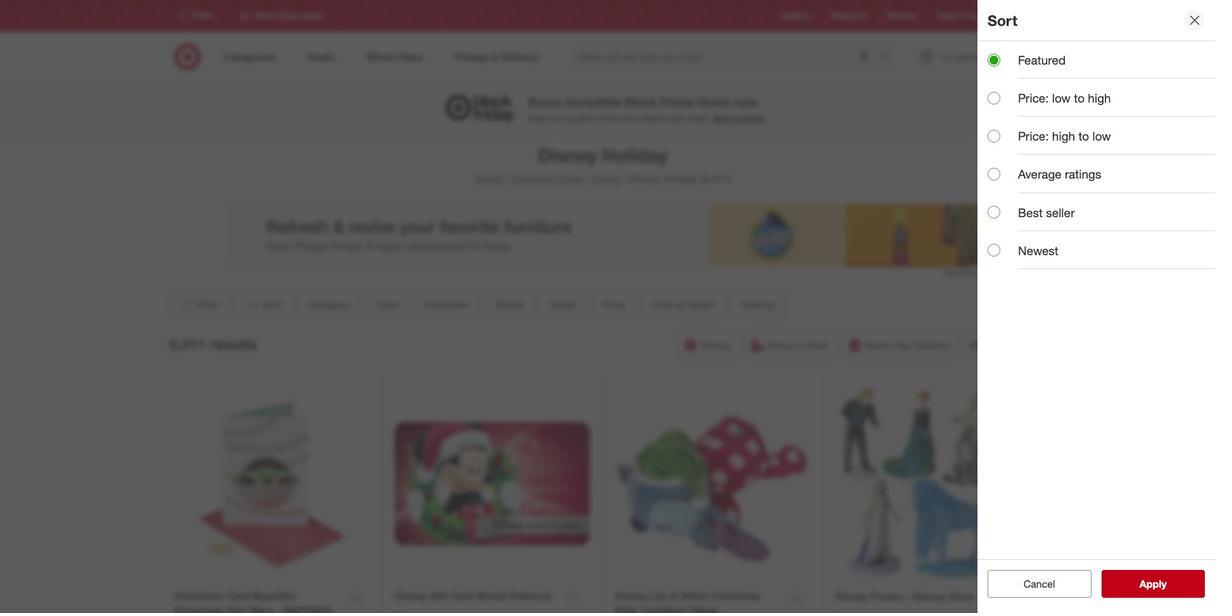 Task type: vqa. For each thing, say whether or not it's contained in the screenshot.
Delivery)
yes



Task type: describe. For each thing, give the bounding box(es) containing it.
week.
[[688, 113, 711, 124]]

average
[[1019, 167, 1062, 182]]

shop in store
[[768, 339, 829, 352]]

filter
[[197, 299, 219, 311]]

pickup
[[701, 339, 732, 352]]

same day delivery button
[[842, 332, 960, 359]]

saving
[[737, 113, 765, 124]]

disney left frozen
[[836, 591, 869, 603]]

lilo
[[651, 590, 668, 603]]

registry link
[[783, 10, 811, 21]]

score incredible black friday deals now save on top gifts & find new deals each week. start saving
[[529, 95, 765, 124]]

score
[[529, 95, 562, 109]]

apply button
[[1102, 571, 1206, 598]]

disney up 'advertisement' region
[[591, 172, 622, 185]]

price: low to high
[[1019, 91, 1112, 105]]

find stores link
[[1001, 10, 1039, 21]]

disney lilo & stitch christmas kids' cuddleez pillow link
[[616, 590, 781, 614]]

disney gift card (email delivery) image
[[395, 387, 590, 582]]

results
[[210, 335, 257, 353]]

5,411
[[170, 335, 206, 353]]

character shop link
[[511, 172, 583, 185]]

type
[[377, 299, 398, 311]]

apply
[[1140, 578, 1167, 591]]

wars
[[250, 605, 274, 614]]

seller
[[1047, 205, 1075, 220]]

find
[[1001, 11, 1015, 21]]

target circle
[[938, 11, 980, 21]]

disney gift card (email delivery)
[[395, 590, 551, 603]]

deals
[[642, 113, 664, 124]]

on
[[550, 113, 560, 124]]

christmas card beautiful christmas star wars - papyrus link
[[174, 590, 340, 614]]

newest
[[1019, 243, 1059, 258]]

christmas card beautiful christmas star wars - papyrus
[[174, 590, 331, 614]]

delivery)
[[509, 590, 551, 603]]

pillow
[[690, 605, 719, 614]]

card inside christmas card beautiful christmas star wars - papyrus
[[227, 590, 250, 603]]

disney left the gift at the bottom of the page
[[395, 590, 428, 603]]

christmas inside disney lilo & stitch christmas kids' cuddleez pillow
[[712, 590, 761, 603]]

black
[[625, 95, 657, 109]]

- inside christmas card beautiful christmas star wars - papyrus
[[276, 605, 281, 614]]

ad
[[858, 11, 867, 21]]

delivery
[[915, 339, 952, 352]]

category
[[308, 299, 350, 311]]

& inside disney lilo & stitch christmas kids' cuddleez pillow
[[671, 590, 678, 603]]

redcard link
[[887, 10, 918, 21]]

gifts
[[578, 113, 596, 124]]

registry
[[783, 11, 811, 21]]

advertisement region
[[223, 204, 983, 267]]

character inside button
[[425, 299, 470, 311]]

disney left "store" at the bottom right of the page
[[914, 591, 946, 603]]

1 horizontal spatial low
[[1093, 129, 1112, 143]]

sold by button
[[731, 291, 786, 319]]

only
[[652, 299, 673, 311]]

& inside score incredible black friday deals now save on top gifts & find new deals each week. start saving
[[598, 113, 604, 124]]

best seller
[[1019, 205, 1075, 220]]

sort button
[[234, 291, 292, 319]]

at
[[676, 299, 684, 311]]

5,411 results
[[170, 335, 257, 353]]

stores
[[1017, 11, 1039, 21]]

3 / from the left
[[624, 172, 628, 185]]

0 vertical spatial low
[[1053, 91, 1071, 105]]

deals inside score incredible black friday deals now save on top gifts & find new deals each week. start saving
[[699, 95, 731, 109]]

by
[[765, 299, 776, 311]]

store
[[806, 339, 829, 352]]

disney frozen - disney store link
[[836, 590, 975, 605]]

day
[[895, 339, 912, 352]]

only at target button
[[641, 291, 726, 319]]

find
[[606, 113, 621, 124]]

cancel
[[1024, 578, 1056, 591]]

target inside 'link'
[[938, 11, 959, 21]]

average ratings
[[1019, 167, 1102, 182]]

now
[[735, 95, 759, 109]]

stitch
[[681, 590, 709, 603]]

in
[[795, 339, 803, 352]]

each
[[666, 113, 686, 124]]

top
[[563, 113, 576, 124]]

sort inside sort dialog
[[988, 11, 1018, 29]]

2 card from the left
[[451, 590, 474, 603]]

sponsored
[[946, 268, 983, 278]]

featured
[[1019, 53, 1066, 67]]

brand button
[[486, 291, 534, 319]]

target for at
[[687, 299, 715, 311]]

disney gift card (email delivery) link
[[395, 590, 551, 604]]



Task type: locate. For each thing, give the bounding box(es) containing it.
- down beautiful
[[276, 605, 281, 614]]

target
[[938, 11, 959, 21], [475, 172, 503, 185], [687, 299, 715, 311]]

sort
[[988, 11, 1018, 29], [262, 299, 282, 311]]

christmas
[[174, 590, 224, 603], [712, 590, 761, 603], [174, 605, 224, 614]]

ratings
[[1066, 167, 1102, 182]]

0 horizontal spatial /
[[505, 172, 509, 185]]

sort left category
[[262, 299, 282, 311]]

shop left disney link
[[559, 172, 583, 185]]

card up 'star'
[[227, 590, 250, 603]]

shop in store button
[[745, 332, 837, 359]]

disney
[[538, 144, 597, 167], [591, 172, 622, 185], [630, 172, 661, 185], [395, 590, 428, 603], [616, 590, 648, 603], [836, 591, 869, 603], [914, 591, 946, 603]]

deals button
[[539, 291, 586, 319]]

0 vertical spatial target
[[938, 11, 959, 21]]

& left find
[[598, 113, 604, 124]]

& right lilo
[[671, 590, 678, 603]]

target link
[[475, 172, 503, 185]]

0 horizontal spatial &
[[598, 113, 604, 124]]

start
[[714, 113, 735, 124]]

1 vertical spatial sort
[[262, 299, 282, 311]]

1 horizontal spatial target
[[687, 299, 715, 311]]

shop inside button
[[768, 339, 792, 352]]

cuddleez
[[642, 605, 688, 614]]

disney lilo & stitch christmas kids' cuddleez pillow
[[616, 590, 761, 614]]

&
[[598, 113, 604, 124], [671, 590, 678, 603]]

0 horizontal spatial high
[[1053, 129, 1076, 143]]

disney right disney link
[[630, 172, 661, 185]]

1 horizontal spatial -
[[907, 591, 911, 603]]

shop left in
[[768, 339, 792, 352]]

(email
[[477, 590, 507, 603]]

2 horizontal spatial /
[[624, 172, 628, 185]]

character right type
[[425, 299, 470, 311]]

character
[[511, 172, 556, 185], [425, 299, 470, 311]]

disney lilo & stitch christmas kids' cuddleez pillow image
[[616, 387, 811, 582], [616, 387, 811, 582]]

high up price: high to low
[[1089, 91, 1112, 105]]

1 price: from the top
[[1019, 91, 1049, 105]]

sold
[[741, 299, 762, 311]]

deals inside deals "button"
[[550, 299, 576, 311]]

best
[[1019, 205, 1043, 220]]

deals left price
[[550, 299, 576, 311]]

disney inside disney lilo & stitch christmas kids' cuddleez pillow
[[616, 590, 648, 603]]

sold by
[[741, 299, 776, 311]]

/ right target link
[[505, 172, 509, 185]]

0 horizontal spatial shop
[[559, 172, 583, 185]]

- right frozen
[[907, 591, 911, 603]]

papyrus
[[283, 605, 331, 614]]

price: down featured
[[1019, 91, 1049, 105]]

1 / from the left
[[505, 172, 509, 185]]

christmas card beautiful christmas star wars - papyrus image
[[174, 387, 370, 582], [174, 387, 370, 582]]

1 vertical spatial price:
[[1019, 129, 1049, 143]]

price: for price: low to high
[[1019, 91, 1049, 105]]

target left character shop link
[[475, 172, 503, 185]]

2 price: from the top
[[1019, 129, 1049, 143]]

pickup button
[[678, 332, 740, 359]]

target inside button
[[687, 299, 715, 311]]

1 horizontal spatial character
[[511, 172, 556, 185]]

1 horizontal spatial sort
[[988, 11, 1018, 29]]

holiday up disney link
[[603, 144, 668, 167]]

search button
[[874, 43, 904, 74]]

1 horizontal spatial &
[[671, 590, 678, 603]]

character right target link
[[511, 172, 556, 185]]

None radio
[[988, 92, 1001, 104], [988, 130, 1001, 143], [988, 244, 1001, 257], [988, 92, 1001, 104], [988, 130, 1001, 143], [988, 244, 1001, 257]]

card right the gift at the bottom of the page
[[451, 590, 474, 603]]

1 horizontal spatial high
[[1089, 91, 1112, 105]]

search
[[874, 52, 904, 64]]

1 vertical spatial high
[[1053, 129, 1076, 143]]

high down price: low to high
[[1053, 129, 1076, 143]]

0 vertical spatial to
[[1075, 91, 1085, 105]]

price button
[[592, 291, 636, 319]]

price
[[602, 299, 625, 311]]

What can we help you find? suggestions appear below search field
[[571, 43, 883, 71]]

disney link
[[591, 172, 622, 185]]

0 vertical spatial price:
[[1019, 91, 1049, 105]]

holiday
[[603, 144, 668, 167], [664, 172, 698, 185]]

0 horizontal spatial target
[[475, 172, 503, 185]]

high
[[1089, 91, 1112, 105], [1053, 129, 1076, 143]]

shop
[[559, 172, 583, 185], [768, 339, 792, 352]]

0 vertical spatial &
[[598, 113, 604, 124]]

store
[[949, 591, 975, 603]]

1 vertical spatial &
[[671, 590, 678, 603]]

beautiful
[[253, 590, 296, 603]]

shop inside disney holiday target / character shop / disney / disney holiday (5,411)
[[559, 172, 583, 185]]

sort right circle
[[988, 11, 1018, 29]]

2 horizontal spatial target
[[938, 11, 959, 21]]

category button
[[298, 291, 361, 319]]

character button
[[414, 291, 480, 319]]

low up price: high to low
[[1053, 91, 1071, 105]]

frozen
[[872, 591, 904, 603]]

target circle link
[[938, 10, 980, 21]]

target inside disney holiday target / character shop / disney / disney holiday (5,411)
[[475, 172, 503, 185]]

price: high to low
[[1019, 129, 1112, 143]]

redcard
[[887, 11, 918, 21]]

disney frozen - disney store image
[[836, 387, 1032, 583], [836, 387, 1032, 583]]

new
[[623, 113, 640, 124]]

star
[[227, 605, 247, 614]]

card
[[227, 590, 250, 603], [451, 590, 474, 603]]

character inside disney holiday target / character shop / disney / disney holiday (5,411)
[[511, 172, 556, 185]]

1 horizontal spatial /
[[585, 172, 589, 185]]

disney frozen - disney store
[[836, 591, 975, 603]]

find stores
[[1001, 11, 1039, 21]]

0 horizontal spatial character
[[425, 299, 470, 311]]

1 vertical spatial holiday
[[664, 172, 698, 185]]

holiday left (5,411)
[[664, 172, 698, 185]]

0 horizontal spatial low
[[1053, 91, 1071, 105]]

0 horizontal spatial sort
[[262, 299, 282, 311]]

low up ratings
[[1093, 129, 1112, 143]]

0 vertical spatial high
[[1089, 91, 1112, 105]]

0 horizontal spatial -
[[276, 605, 281, 614]]

filter button
[[170, 291, 229, 319]]

to for high
[[1075, 91, 1085, 105]]

circle
[[961, 11, 980, 21]]

0 horizontal spatial deals
[[550, 299, 576, 311]]

0 vertical spatial deals
[[699, 95, 731, 109]]

only at target
[[652, 299, 715, 311]]

kids'
[[616, 605, 640, 614]]

1 horizontal spatial shop
[[768, 339, 792, 352]]

weekly ad
[[831, 11, 867, 21]]

/ right disney link
[[624, 172, 628, 185]]

1 vertical spatial to
[[1079, 129, 1090, 143]]

deals up start
[[699, 95, 731, 109]]

friday
[[660, 95, 695, 109]]

weekly ad link
[[831, 10, 867, 21]]

None radio
[[988, 54, 1001, 66], [988, 168, 1001, 181], [988, 206, 1001, 219], [988, 54, 1001, 66], [988, 168, 1001, 181], [988, 206, 1001, 219]]

price: up average
[[1019, 129, 1049, 143]]

0 vertical spatial -
[[907, 591, 911, 603]]

1 horizontal spatial card
[[451, 590, 474, 603]]

sort dialog
[[978, 0, 1216, 614]]

1 vertical spatial target
[[475, 172, 503, 185]]

1 vertical spatial deals
[[550, 299, 576, 311]]

deals
[[699, 95, 731, 109], [550, 299, 576, 311]]

0 vertical spatial character
[[511, 172, 556, 185]]

to up ratings
[[1079, 129, 1090, 143]]

2 / from the left
[[585, 172, 589, 185]]

incredible
[[565, 95, 622, 109]]

0 vertical spatial sort
[[988, 11, 1018, 29]]

sort inside sort button
[[262, 299, 282, 311]]

to for low
[[1079, 129, 1090, 143]]

disney up character shop link
[[538, 144, 597, 167]]

target for holiday
[[475, 172, 503, 185]]

2 vertical spatial target
[[687, 299, 715, 311]]

weekly
[[831, 11, 855, 21]]

target left circle
[[938, 11, 959, 21]]

1 horizontal spatial deals
[[699, 95, 731, 109]]

0 horizontal spatial card
[[227, 590, 250, 603]]

disney up kids' in the right of the page
[[616, 590, 648, 603]]

gift
[[430, 590, 448, 603]]

target right at
[[687, 299, 715, 311]]

1 vertical spatial character
[[425, 299, 470, 311]]

0 vertical spatial shop
[[559, 172, 583, 185]]

price:
[[1019, 91, 1049, 105], [1019, 129, 1049, 143]]

cancel button
[[988, 571, 1092, 598]]

price: for price: high to low
[[1019, 129, 1049, 143]]

to
[[1075, 91, 1085, 105], [1079, 129, 1090, 143]]

/ left disney link
[[585, 172, 589, 185]]

disney holiday target / character shop / disney / disney holiday (5,411)
[[475, 144, 731, 185]]

/
[[505, 172, 509, 185], [585, 172, 589, 185], [624, 172, 628, 185]]

1 vertical spatial -
[[276, 605, 281, 614]]

type button
[[366, 291, 409, 319]]

1 vertical spatial shop
[[768, 339, 792, 352]]

1 card from the left
[[227, 590, 250, 603]]

1 vertical spatial low
[[1093, 129, 1112, 143]]

0 vertical spatial holiday
[[603, 144, 668, 167]]

brand
[[496, 299, 524, 311]]

to up price: high to low
[[1075, 91, 1085, 105]]

(5,411)
[[701, 172, 731, 185]]

same day delivery
[[866, 339, 952, 352]]



